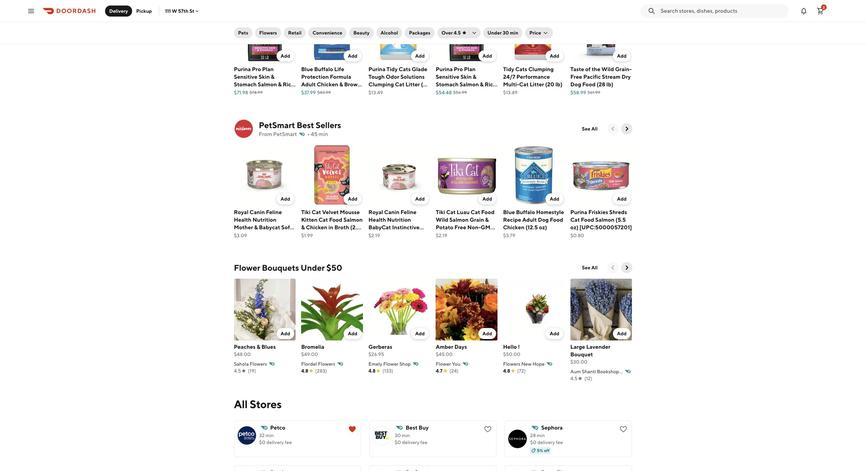 Task type: describe. For each thing, give the bounding box(es) containing it.
1 horizontal spatial flower
[[383, 362, 398, 367]]

adult inside "blue buffalo homestyle recipe adult dog food chicken (12.5 oz) $3.79"
[[522, 217, 537, 223]]

4.5 for large  lavender bouquet
[[570, 376, 578, 382]]

velvet
[[322, 209, 339, 216]]

next button of carousel image for purina friskies shreds cat food salmon (5.5 oz) [upc:5000057201]
[[623, 126, 630, 132]]

soft
[[281, 224, 292, 231]]

4.5 for peaches & blues
[[234, 368, 241, 374]]

purina pro plan sensitive skin & stomach salmon & rice formula dry dog food (16 lb) image
[[436, 1, 498, 63]]

rice for purina pro plan sensitive skin & stomach salmon & rice formula dry dog food (16 lb)
[[485, 81, 496, 88]]

crystal
[[624, 369, 640, 375]]

add for purina pro plan sensitive skin & stomach salmon & rice formula dry dog food (30 lb)
[[281, 53, 290, 59]]

tough
[[369, 74, 385, 80]]

blue buffalo life protection formula adult chicken & brown rice dry dog food (15 lb) image
[[301, 1, 363, 63]]

salmon for tiki cat velvet mousse kitten cat food salmon & chicken in broth (2.4 oz)
[[344, 217, 363, 223]]

in
[[328, 224, 333, 231]]

nutrition for &
[[253, 217, 276, 223]]

flordel flowers
[[301, 362, 335, 367]]

notification bell image
[[800, 7, 808, 15]]

salmon inside purina friskies shreds cat food salmon (5.5 oz) [upc:5000057201] $0.80
[[595, 217, 615, 223]]

mousse inside the "royal canin feline health nutrition mother & babycat soft mousse (5.1 oz)"
[[234, 232, 254, 238]]

open menu image
[[27, 7, 35, 15]]

0 vertical spatial petsmart
[[259, 120, 295, 130]]

dog inside blue buffalo life protection formula adult chicken & brown rice dry dog food (15 lb)
[[324, 89, 335, 95]]

you
[[452, 362, 460, 367]]

4.8 for $26.95
[[369, 368, 376, 374]]

add for tidy cats clumping 24/7 performance multi-cat litter (20 lb)
[[550, 53, 559, 59]]

royal for royal canin feline health nutrition mother & babycat soft mousse (5.1 oz)
[[234, 209, 248, 216]]

purina tidy cats glade tough odor solutions clumping cat litter (20 lb) image
[[369, 1, 430, 63]]

blue buffalo homestyle recipe adult dog food chicken (12.5 oz) $3.79
[[503, 209, 564, 238]]

(20 inside the tidy cats clumping 24/7 performance multi-cat litter (20 lb) $13.49
[[545, 81, 554, 88]]

cat up grain
[[471, 209, 480, 216]]

(3
[[400, 232, 406, 238]]

instinctive
[[392, 224, 420, 231]]

rice for purina pro plan sensitive skin & stomach salmon & rice formula dry dog food (30 lb)
[[283, 81, 294, 88]]

(5.5
[[616, 217, 626, 223]]

oz) inside royal canin feline health nutrition babycat instinctive kitten food (3 oz)
[[407, 232, 415, 238]]

litter inside the tidy cats clumping 24/7 performance multi-cat litter (20 lb) $13.49
[[530, 81, 544, 88]]

$61.99
[[588, 90, 600, 95]]

flordel
[[301, 362, 317, 367]]

(24)
[[450, 368, 458, 374]]

lb) inside the tidy cats clumping 24/7 performance multi-cat litter (20 lb) $13.49
[[556, 81, 563, 88]]

emely
[[369, 362, 382, 367]]

feline for royal canin feline health nutrition mother & babycat soft mousse (5.1 oz)
[[266, 209, 282, 216]]

blue buffalo homestyle recipe adult dog food chicken (12.5 oz) image
[[503, 144, 565, 206]]

add for tiki cat luau cat food wild salmon grain & potato free non-gmo (2.8 oz)
[[483, 196, 492, 202]]

flowers button
[[255, 27, 281, 38]]

salmon for purina pro plan sensitive skin & stomach salmon & rice formula dry dog food (30 lb)
[[258, 81, 277, 88]]

convenience button
[[308, 27, 347, 38]]

health for mother
[[234, 217, 251, 223]]

skin for (30
[[259, 74, 270, 80]]

shreds
[[609, 209, 627, 216]]

(2.8
[[436, 232, 446, 238]]

next button of carousel image for large  lavender bouquet
[[623, 265, 630, 271]]

[upc:5000057201]
[[580, 224, 632, 231]]

formula for purina pro plan sensitive skin & stomach salmon & rice formula dry dog food (16 lb)
[[436, 89, 457, 95]]

price button
[[525, 27, 553, 38]]

luau
[[457, 209, 470, 216]]

oz) inside the "royal canin feline health nutrition mother & babycat soft mousse (5.1 oz)"
[[265, 232, 273, 238]]

hello
[[503, 344, 517, 350]]

purina for purina pro plan sensitive skin & stomach salmon & rice formula dry dog food (16 lb)
[[436, 66, 453, 72]]

3 items, open order cart image
[[816, 7, 825, 15]]

$2.19 for tiki cat luau cat food wild salmon grain & potato free non-gmo (2.8 oz)
[[436, 233, 447, 238]]

performance
[[517, 74, 550, 80]]

emely flower shop
[[369, 362, 411, 367]]

shanti
[[582, 369, 596, 375]]

click to add this store to your saved list image for best buy
[[484, 426, 492, 434]]

clumping inside the tidy cats clumping 24/7 performance multi-cat litter (20 lb) $13.49
[[528, 66, 554, 72]]

5%
[[537, 448, 543, 454]]

canin for instinctive
[[384, 209, 399, 216]]

cat inside the tidy cats clumping 24/7 performance multi-cat litter (20 lb) $13.49
[[519, 81, 529, 88]]

formula for purina pro plan sensitive skin & stomach salmon & rice formula dry dog food (30 lb)
[[234, 89, 255, 95]]

nutrition for instinctive
[[387, 217, 411, 223]]

!
[[518, 344, 520, 350]]

add for purina pro plan sensitive skin & stomach salmon & rice formula dry dog food (16 lb)
[[483, 53, 492, 59]]

under inside under 30 min button
[[488, 30, 502, 36]]

•
[[307, 131, 310, 138]]

food inside blue buffalo life protection formula adult chicken & brown rice dry dog food (15 lb)
[[336, 89, 349, 95]]

free inside tiki cat luau cat food wild salmon grain & potato free non-gmo (2.8 oz)
[[454, 224, 466, 231]]

fee for best buy
[[420, 440, 427, 446]]

dry inside purina pro plan sensitive skin & stomach salmon & rice formula dry dog food (16 lb)
[[458, 89, 467, 95]]

(30
[[234, 96, 243, 103]]

fee for sephora
[[556, 440, 563, 446]]

new
[[521, 362, 532, 367]]

tiki for tiki cat velvet mousse kitten cat food salmon & chicken in broth (2.4 oz)
[[301, 209, 311, 216]]

1 vertical spatial petsmart
[[273, 131, 297, 138]]

add for purina tidy cats glade tough odor solutions clumping cat litter (20 lb)
[[415, 53, 425, 59]]

under 30 min
[[488, 30, 518, 36]]

over 4.5
[[442, 30, 461, 36]]

pacific
[[583, 74, 601, 80]]

solutions
[[400, 74, 425, 80]]

0 vertical spatial best
[[297, 120, 314, 130]]

4.8 for !
[[503, 368, 510, 374]]

over
[[442, 30, 453, 36]]

potato
[[436, 224, 453, 231]]

food inside purina pro plan sensitive skin & stomach salmon & rice formula dry dog food (16 lb)
[[480, 89, 494, 95]]

flower for flower you
[[436, 362, 451, 367]]

flowers down $50.00
[[503, 362, 520, 367]]

cat inside purina friskies shreds cat food salmon (5.5 oz) [upc:5000057201] $0.80
[[570, 217, 580, 223]]

royal canin feline health nutrition babycat instinctive kitten food (3 oz) image
[[369, 144, 430, 206]]

dry inside blue buffalo life protection formula adult chicken & brown rice dry dog food (15 lb)
[[314, 89, 323, 95]]

lb) inside purina pro plan sensitive skin & stomach salmon & rice formula dry dog food (30 lb)
[[244, 96, 251, 103]]

(15
[[350, 89, 358, 95]]

adult inside blue buffalo life protection formula adult chicken & brown rice dry dog food (15 lb)
[[301, 81, 316, 88]]

5% off
[[537, 448, 550, 454]]

28
[[530, 433, 536, 439]]

food inside royal canin feline health nutrition babycat instinctive kitten food (3 oz)
[[386, 232, 399, 238]]

large  lavender bouquet $30.00
[[570, 344, 611, 365]]

click to remove this store from your saved list image
[[348, 426, 357, 434]]

$37.99
[[301, 90, 316, 95]]

$0 for sephora
[[530, 440, 537, 446]]

add for tiki cat velvet mousse kitten cat food salmon & chicken in broth (2.4 oz)
[[348, 196, 357, 202]]

salmon for purina pro plan sensitive skin & stomach salmon & rice formula dry dog food (16 lb)
[[460, 81, 479, 88]]

24/7
[[503, 74, 515, 80]]

amber
[[436, 344, 453, 350]]

gmo
[[481, 224, 495, 231]]

dog inside "blue buffalo homestyle recipe adult dog food chicken (12.5 oz) $3.79"
[[538, 217, 549, 223]]

packages button
[[405, 27, 435, 38]]

click to add this store to your saved list image for sephora
[[619, 426, 628, 434]]

food inside tiki cat luau cat food wild salmon grain & potato free non-gmo (2.8 oz)
[[481, 209, 495, 216]]

oz) inside "blue buffalo homestyle recipe adult dog food chicken (12.5 oz) $3.79"
[[539, 224, 547, 231]]

$30.00
[[570, 359, 587, 365]]

cat left the luau at the top
[[446, 209, 456, 216]]

buy
[[419, 425, 429, 431]]

lb) inside taste of the wild grain- free pacific stream dry dog food (28 lb) $58.99 $61.99
[[606, 81, 613, 88]]

all stores
[[234, 398, 282, 411]]

hello ! $50.00
[[503, 344, 520, 357]]

$74.99
[[250, 90, 263, 95]]

aum
[[570, 369, 581, 375]]

lb) inside purina pro plan sensitive skin & stomach salmon & rice formula dry dog food (16 lb)
[[445, 96, 452, 103]]

taste
[[570, 66, 584, 72]]

wild inside taste of the wild grain- free pacific stream dry dog food (28 lb) $58.99 $61.99
[[602, 66, 614, 72]]

amber days $45.00
[[436, 344, 467, 357]]

aum shanti bookshop & crystal gallery
[[570, 369, 657, 375]]

mother
[[234, 224, 253, 231]]

32
[[259, 433, 265, 439]]

chicken inside tiki cat velvet mousse kitten cat food salmon & chicken in broth (2.4 oz)
[[306, 224, 327, 231]]

flowers up (19)
[[250, 362, 267, 367]]

$58.99
[[570, 90, 586, 95]]

flower bouquets under $50 link
[[234, 262, 342, 274]]

homestyle
[[536, 209, 564, 216]]

cat left velvet
[[312, 209, 321, 216]]

oz) inside tiki cat velvet mousse kitten cat food salmon & chicken in broth (2.4 oz)
[[301, 232, 309, 238]]

taste of the wild grain-free pacific stream dry dog food (28 lb) image
[[570, 1, 632, 63]]

$56.99
[[453, 90, 467, 95]]

dry inside purina pro plan sensitive skin & stomach salmon & rice formula dry dog food (30 lb)
[[256, 89, 265, 95]]

(5.1
[[255, 232, 264, 238]]

delivery for best buy
[[402, 440, 419, 446]]

32 min $0 delivery fee
[[259, 433, 292, 446]]

oz) inside tiki cat luau cat food wild salmon grain & potato free non-gmo (2.8 oz)
[[447, 232, 455, 238]]

food inside "blue buffalo homestyle recipe adult dog food chicken (12.5 oz) $3.79"
[[550, 217, 563, 223]]

add for bromelia
[[348, 331, 357, 337]]

chicken inside "blue buffalo homestyle recipe adult dog food chicken (12.5 oz) $3.79"
[[503, 224, 525, 231]]

dog inside taste of the wild grain- free pacific stream dry dog food (28 lb) $58.99 $61.99
[[570, 81, 581, 88]]

2 vertical spatial all
[[234, 398, 248, 411]]

mousse inside tiki cat velvet mousse kitten cat food salmon & chicken in broth (2.4 oz)
[[340, 209, 360, 216]]

all for lavender
[[591, 265, 598, 271]]

kitten inside tiki cat velvet mousse kitten cat food salmon & chicken in broth (2.4 oz)
[[301, 217, 317, 223]]

tidy cats clumping 24/7 performance multi-cat litter (20 lb) $13.49
[[503, 66, 563, 95]]

$0 for best buy
[[395, 440, 401, 446]]

beauty
[[353, 30, 370, 36]]

alcohol
[[381, 30, 398, 36]]

skin for (16
[[461, 74, 472, 80]]

under 30 min button
[[483, 27, 523, 38]]

sephora
[[541, 425, 563, 431]]

& inside tiki cat luau cat food wild salmon grain & potato free non-gmo (2.8 oz)
[[485, 217, 489, 223]]

litter inside purina tidy cats glade tough odor solutions clumping cat litter (20 lb)
[[406, 81, 420, 88]]

lb) inside purina tidy cats glade tough odor solutions clumping cat litter (20 lb)
[[369, 89, 376, 95]]

clumping inside purina tidy cats glade tough odor solutions clumping cat litter (20 lb)
[[369, 81, 394, 88]]

of
[[585, 66, 591, 72]]

sellers
[[316, 120, 341, 130]]

fee for petco
[[285, 440, 292, 446]]

protection
[[301, 74, 329, 80]]



Task type: locate. For each thing, give the bounding box(es) containing it.
flower you
[[436, 362, 460, 367]]

2 horizontal spatial delivery
[[537, 440, 555, 446]]

$43.99
[[317, 90, 331, 95]]

1 nutrition from the left
[[253, 217, 276, 223]]

mousse down mother
[[234, 232, 254, 238]]

days
[[454, 344, 467, 350]]

min for petco
[[266, 433, 274, 439]]

salmon down the luau at the top
[[449, 217, 469, 223]]

plan up $74.99
[[262, 66, 274, 72]]

delivery
[[109, 8, 128, 14]]

1 delivery from the left
[[266, 440, 284, 446]]

canin inside the "royal canin feline health nutrition mother & babycat soft mousse (5.1 oz)"
[[250, 209, 265, 216]]

taste of the wild grain- free pacific stream dry dog food (28 lb) $58.99 $61.99
[[570, 66, 632, 95]]

0 vertical spatial 30
[[503, 30, 509, 36]]

dry down the grain-
[[622, 74, 631, 80]]

dog down the homestyle
[[538, 217, 549, 223]]

1 vertical spatial see all
[[582, 265, 598, 271]]

3 4.8 from the left
[[503, 368, 510, 374]]

0 horizontal spatial mousse
[[234, 232, 254, 238]]

1 $13.49 from the left
[[369, 90, 383, 95]]

salmon up (2.4
[[344, 217, 363, 223]]

royal for royal canin feline health nutrition babycat instinctive kitten food (3 oz)
[[369, 209, 383, 216]]

$50.00
[[503, 352, 520, 357]]

bouquets
[[262, 263, 299, 273]]

feline up babycat
[[266, 209, 282, 216]]

0 horizontal spatial under
[[301, 263, 325, 273]]

1 $0 from the left
[[259, 440, 265, 446]]

purina inside purina friskies shreds cat food salmon (5.5 oz) [upc:5000057201] $0.80
[[570, 209, 587, 216]]

purina inside purina pro plan sensitive skin & stomach salmon & rice formula dry dog food (30 lb)
[[234, 66, 251, 72]]

friskies
[[588, 209, 608, 216]]

1 sensitive from the left
[[234, 74, 258, 80]]

1 horizontal spatial (20
[[545, 81, 554, 88]]

(20 down solutions
[[421, 81, 430, 88]]

1 click to add this store to your saved list image from the left
[[484, 426, 492, 434]]

1 vertical spatial all
[[591, 265, 598, 271]]

30 inside '30 min $0 delivery fee'
[[395, 433, 401, 439]]

stomach inside purina pro plan sensitive skin & stomach salmon & rice formula dry dog food (16 lb)
[[436, 81, 459, 88]]

&
[[271, 74, 275, 80], [473, 74, 476, 80], [278, 81, 282, 88], [339, 81, 343, 88], [480, 81, 484, 88], [485, 217, 489, 223], [254, 224, 258, 231], [301, 224, 305, 231], [257, 344, 260, 350], [620, 369, 623, 375]]

dry right $54.48
[[458, 89, 467, 95]]

food left (15 at the left top
[[336, 89, 349, 95]]

rice inside purina pro plan sensitive skin & stomach salmon & rice formula dry dog food (30 lb)
[[283, 81, 294, 88]]

min for best buy
[[402, 433, 410, 439]]

skin inside purina pro plan sensitive skin & stomach salmon & rice formula dry dog food (30 lb)
[[259, 74, 270, 80]]

purina for purina tidy cats glade tough odor solutions clumping cat litter (20 lb)
[[369, 66, 385, 72]]

4.5
[[454, 30, 461, 36], [234, 368, 241, 374], [570, 376, 578, 382]]

wild inside tiki cat luau cat food wild salmon grain & potato free non-gmo (2.8 oz)
[[436, 217, 448, 223]]

1 horizontal spatial under
[[488, 30, 502, 36]]

0 vertical spatial under
[[488, 30, 502, 36]]

plan for purina pro plan sensitive skin & stomach salmon & rice formula dry dog food (30 lb)
[[262, 66, 274, 72]]

pro
[[252, 66, 261, 72], [454, 66, 463, 72]]

1 skin from the left
[[259, 74, 270, 80]]

flower up 4.7
[[436, 362, 451, 367]]

blue up recipe
[[503, 209, 515, 216]]

2 stomach from the left
[[436, 81, 459, 88]]

fee inside 32 min $0 delivery fee
[[285, 440, 292, 446]]

add for blue buffalo life protection formula adult chicken & brown rice dry dog food (15 lb)
[[348, 53, 357, 59]]

cats inside the tidy cats clumping 24/7 performance multi-cat litter (20 lb) $13.49
[[515, 66, 527, 72]]

delivery for sephora
[[537, 440, 555, 446]]

health
[[234, 217, 251, 223], [369, 217, 386, 223]]

rice
[[283, 81, 294, 88], [485, 81, 496, 88], [301, 89, 313, 95]]

see all link for lavender
[[578, 262, 602, 274]]

2 vertical spatial 4.5
[[570, 376, 578, 382]]

0 horizontal spatial skin
[[259, 74, 270, 80]]

formula
[[330, 74, 351, 80], [234, 89, 255, 95], [436, 89, 457, 95]]

sahola flowers
[[234, 362, 267, 367]]

free inside taste of the wild grain- free pacific stream dry dog food (28 lb) $58.99 $61.99
[[570, 74, 582, 80]]

$0 for petco
[[259, 440, 265, 446]]

2
[[823, 5, 825, 9]]

1 cats from the left
[[399, 66, 411, 72]]

all left previous button of carousel icon
[[591, 126, 598, 132]]

0 horizontal spatial health
[[234, 217, 251, 223]]

1 stomach from the left
[[234, 81, 257, 88]]

0 horizontal spatial $2.19
[[369, 233, 380, 238]]

bouquet
[[570, 352, 593, 358]]

plan inside purina pro plan sensitive skin & stomach salmon & rice formula dry dog food (30 lb)
[[262, 66, 274, 72]]

buffalo up protection
[[314, 66, 333, 72]]

2 see all link from the top
[[578, 262, 602, 274]]

$0 inside '28 min $0 delivery fee'
[[530, 440, 537, 446]]

see all
[[582, 126, 598, 132], [582, 265, 598, 271]]

add for royal canin feline health nutrition mother & babycat soft mousse (5.1 oz)
[[281, 196, 290, 202]]

2 horizontal spatial formula
[[436, 89, 457, 95]]

4.5 right the over
[[454, 30, 461, 36]]

dog right $37.99
[[324, 89, 335, 95]]

111
[[165, 8, 171, 14]]

0 vertical spatial free
[[570, 74, 582, 80]]

see all for friskies
[[582, 126, 598, 132]]

$2.19 down "babycat"
[[369, 233, 380, 238]]

salmon inside tiki cat luau cat food wild salmon grain & potato free non-gmo (2.8 oz)
[[449, 217, 469, 223]]

2 nutrition from the left
[[387, 217, 411, 223]]

food up grain
[[481, 209, 495, 216]]

1 horizontal spatial blue
[[503, 209, 515, 216]]

tidy
[[387, 66, 398, 72], [503, 66, 514, 72]]

alcohol button
[[376, 27, 402, 38]]

see all link
[[578, 123, 602, 135], [578, 262, 602, 274]]

0 horizontal spatial adult
[[301, 81, 316, 88]]

flowers
[[259, 30, 277, 36], [250, 362, 267, 367], [318, 362, 335, 367], [503, 362, 520, 367]]

add for peaches & blues
[[281, 331, 290, 337]]

food
[[582, 81, 596, 88], [278, 89, 292, 95], [336, 89, 349, 95], [480, 89, 494, 95], [481, 209, 495, 216], [329, 217, 342, 223], [550, 217, 563, 223], [581, 217, 594, 223], [386, 232, 399, 238]]

1 see all from the top
[[582, 126, 598, 132]]

grain
[[470, 217, 484, 223]]

multi-
[[503, 81, 519, 88]]

$13.49 down multi-
[[503, 90, 518, 95]]

min inside '30 min $0 delivery fee'
[[402, 433, 410, 439]]

delivery for petco
[[266, 440, 284, 446]]

stomach inside purina pro plan sensitive skin & stomach salmon & rice formula dry dog food (30 lb)
[[234, 81, 257, 88]]

30 inside button
[[503, 30, 509, 36]]

1 vertical spatial mousse
[[234, 232, 254, 238]]

add for gerberas
[[415, 331, 425, 337]]

1 health from the left
[[234, 217, 251, 223]]

2 feline from the left
[[401, 209, 417, 216]]

add for taste of the wild grain- free pacific stream dry dog food (28 lb)
[[617, 53, 627, 59]]

$3.09
[[234, 233, 247, 238]]

1 vertical spatial next button of carousel image
[[623, 265, 630, 271]]

2 4.8 from the left
[[369, 368, 376, 374]]

cat down velvet
[[319, 217, 328, 223]]

rice inside purina pro plan sensitive skin & stomach salmon & rice formula dry dog food (16 lb)
[[485, 81, 496, 88]]

formula down life
[[330, 74, 351, 80]]

buffalo for recipe
[[516, 209, 535, 216]]

buffalo for protection
[[314, 66, 333, 72]]

food inside taste of the wild grain- free pacific stream dry dog food (28 lb) $58.99 $61.99
[[582, 81, 596, 88]]

0 horizontal spatial $13.49
[[369, 90, 383, 95]]

food down pacific
[[582, 81, 596, 88]]

feline up instinctive
[[401, 209, 417, 216]]

formula inside blue buffalo life protection formula adult chicken & brown rice dry dog food (15 lb)
[[330, 74, 351, 80]]

1 vertical spatial clumping
[[369, 81, 394, 88]]

0 horizontal spatial royal
[[234, 209, 248, 216]]

litter down performance
[[530, 81, 544, 88]]

dog up $58.99
[[570, 81, 581, 88]]

1 $2.19 from the left
[[369, 233, 380, 238]]

$2.19 for royal canin feline health nutrition babycat instinctive kitten food (3 oz)
[[369, 233, 380, 238]]

blue inside blue buffalo life protection formula adult chicken & brown rice dry dog food (15 lb)
[[301, 66, 313, 72]]

pickup button
[[132, 5, 156, 16]]

4.5 down the aum
[[570, 376, 578, 382]]

(16
[[436, 96, 443, 103]]

blue inside "blue buffalo homestyle recipe adult dog food chicken (12.5 oz) $3.79"
[[503, 209, 515, 216]]

add for blue buffalo homestyle recipe adult dog food chicken (12.5 oz)
[[550, 196, 559, 202]]

2 $13.49 from the left
[[503, 90, 518, 95]]

2 $0 from the left
[[395, 440, 401, 446]]

0 vertical spatial all
[[591, 126, 598, 132]]

add for purina friskies shreds cat food salmon (5.5 oz) [upc:5000057201]
[[617, 196, 627, 202]]

shop
[[399, 362, 411, 367]]

formula up (30
[[234, 89, 255, 95]]

feline inside the "royal canin feline health nutrition mother & babycat soft mousse (5.1 oz)"
[[266, 209, 282, 216]]

2 canin from the left
[[384, 209, 399, 216]]

1 horizontal spatial skin
[[461, 74, 472, 80]]

min right the 32
[[266, 433, 274, 439]]

glade
[[412, 66, 427, 72]]

2 horizontal spatial 4.8
[[503, 368, 510, 374]]

cat down odor
[[395, 81, 404, 88]]

$0.80
[[570, 233, 584, 238]]

purina friskies shreds cat food salmon (5.5 oz) [upc:5000057201] image
[[570, 144, 632, 206]]

health inside royal canin feline health nutrition babycat instinctive kitten food (3 oz)
[[369, 217, 386, 223]]

beauty button
[[349, 27, 374, 38]]

st
[[189, 8, 194, 14]]

food inside purina pro plan sensitive skin & stomach salmon & rice formula dry dog food (30 lb)
[[278, 89, 292, 95]]

1 feline from the left
[[266, 209, 282, 216]]

min right 45 at the top of the page
[[319, 131, 328, 138]]

1 see all link from the top
[[578, 123, 602, 135]]

2 pro from the left
[[454, 66, 463, 72]]

0 vertical spatial see all
[[582, 126, 598, 132]]

2 tidy from the left
[[503, 66, 514, 72]]

free down the taste
[[570, 74, 582, 80]]

dry inside taste of the wild grain- free pacific stream dry dog food (28 lb) $58.99 $61.99
[[622, 74, 631, 80]]

0 horizontal spatial flower
[[234, 263, 260, 273]]

kitten inside royal canin feline health nutrition babycat instinctive kitten food (3 oz)
[[369, 232, 385, 238]]

0 horizontal spatial tiki
[[301, 209, 311, 216]]

$13.49 inside the tidy cats clumping 24/7 performance multi-cat litter (20 lb) $13.49
[[503, 90, 518, 95]]

flower for flower bouquets under $50
[[234, 263, 260, 273]]

canin inside royal canin feline health nutrition babycat instinctive kitten food (3 oz)
[[384, 209, 399, 216]]

purina for purina pro plan sensitive skin & stomach salmon & rice formula dry dog food (30 lb)
[[234, 66, 251, 72]]

tidy up odor
[[387, 66, 398, 72]]

see for purina
[[582, 126, 590, 132]]

pickup
[[136, 8, 152, 14]]

1 horizontal spatial sensitive
[[436, 74, 459, 80]]

0 horizontal spatial stomach
[[234, 81, 257, 88]]

under inside flower bouquets under $50 link
[[301, 263, 325, 273]]

plan up $56.99
[[464, 66, 476, 72]]

4.8 left '(72)'
[[503, 368, 510, 374]]

see all left previous button of carousel image
[[582, 265, 598, 271]]

0 horizontal spatial (20
[[421, 81, 430, 88]]

formula up (16
[[436, 89, 457, 95]]

1 vertical spatial under
[[301, 263, 325, 273]]

cats inside purina tidy cats glade tough odor solutions clumping cat litter (20 lb)
[[399, 66, 411, 72]]

delivery down best buy
[[402, 440, 419, 446]]

2 delivery from the left
[[402, 440, 419, 446]]

purina pro plan sensitive skin & stomach salmon & rice formula dry dog food (30 lb)
[[234, 66, 294, 103]]

1 horizontal spatial kitten
[[369, 232, 385, 238]]

flowers right the pets button at left
[[259, 30, 277, 36]]

canin up babycat
[[250, 209, 265, 216]]

cat down performance
[[519, 81, 529, 88]]

1 vertical spatial buffalo
[[516, 209, 535, 216]]

$0 inside '30 min $0 delivery fee'
[[395, 440, 401, 446]]

111 w 57th st button
[[165, 8, 200, 14]]

1 plan from the left
[[262, 66, 274, 72]]

1 horizontal spatial pro
[[454, 66, 463, 72]]

1 horizontal spatial click to add this store to your saved list image
[[619, 426, 628, 434]]

kitten up $1.99
[[301, 217, 317, 223]]

delivery button
[[105, 5, 132, 16]]

blue for blue buffalo life protection formula adult chicken & brown rice dry dog food (15 lb)
[[301, 66, 313, 72]]

purina tidy cats glade tough odor solutions clumping cat litter (20 lb)
[[369, 66, 430, 95]]

min inside 32 min $0 delivery fee
[[266, 433, 274, 439]]

$48.00
[[234, 352, 251, 357]]

royal up "babycat"
[[369, 209, 383, 216]]

pro for purina pro plan sensitive skin & stomach salmon & rice formula dry dog food (16 lb)
[[454, 66, 463, 72]]

1 horizontal spatial rice
[[301, 89, 313, 95]]

2 horizontal spatial flower
[[436, 362, 451, 367]]

tidy inside purina tidy cats glade tough odor solutions clumping cat litter (20 lb)
[[387, 66, 398, 72]]

buffalo inside blue buffalo life protection formula adult chicken & brown rice dry dog food (15 lb)
[[314, 66, 333, 72]]

1 horizontal spatial stomach
[[436, 81, 459, 88]]

buffalo up recipe
[[516, 209, 535, 216]]

cats
[[399, 66, 411, 72], [515, 66, 527, 72]]

1 vertical spatial 4.5
[[234, 368, 241, 374]]

2 royal from the left
[[369, 209, 383, 216]]

purina pro plan sensitive skin & stomach salmon & rice formula dry dog food (30 lb) image
[[234, 1, 296, 63]]

royal canin feline health nutrition mother & babycat soft mousse (5.1 oz) image
[[234, 144, 296, 206]]

1 litter from the left
[[406, 81, 420, 88]]

min for sephora
[[537, 433, 545, 439]]

purina inside purina tidy cats glade tough odor solutions clumping cat litter (20 lb)
[[369, 66, 385, 72]]

2 tiki from the left
[[436, 209, 445, 216]]

3 $0 from the left
[[530, 440, 537, 446]]

tiki cat luau cat food wild salmon grain & potato free non-gmo (2.8 oz)
[[436, 209, 495, 238]]

flowers inside "flowers" button
[[259, 30, 277, 36]]

0 horizontal spatial rice
[[283, 81, 294, 88]]

brown
[[344, 81, 361, 88]]

tiki up potato
[[436, 209, 445, 216]]

1 horizontal spatial free
[[570, 74, 582, 80]]

babycat
[[369, 224, 391, 231]]

purina up $54.48
[[436, 66, 453, 72]]

purina friskies shreds cat food salmon (5.5 oz) [upc:5000057201] $0.80
[[570, 209, 632, 238]]

0 vertical spatial see
[[582, 126, 590, 132]]

food inside tiki cat velvet mousse kitten cat food salmon & chicken in broth (2.4 oz)
[[329, 217, 342, 223]]

royal up mother
[[234, 209, 248, 216]]

pro up $56.99
[[454, 66, 463, 72]]

1 horizontal spatial formula
[[330, 74, 351, 80]]

health inside the "royal canin feline health nutrition mother & babycat soft mousse (5.1 oz)"
[[234, 217, 251, 223]]

dog inside purina pro plan sensitive skin & stomach salmon & rice formula dry dog food (16 lb)
[[468, 89, 479, 95]]

salmon inside tiki cat velvet mousse kitten cat food salmon & chicken in broth (2.4 oz)
[[344, 217, 363, 223]]

flower
[[234, 263, 260, 273], [383, 362, 398, 367], [436, 362, 451, 367]]

sensitive for purina pro plan sensitive skin & stomach salmon & rice formula dry dog food (16 lb)
[[436, 74, 459, 80]]

1 see from the top
[[582, 126, 590, 132]]

$2.19 down potato
[[436, 233, 447, 238]]

blue
[[301, 66, 313, 72], [503, 209, 515, 216]]

non-
[[467, 224, 481, 231]]

next button of carousel image right previous button of carousel image
[[623, 265, 630, 271]]

sensitive for purina pro plan sensitive skin & stomach salmon & rice formula dry dog food (30 lb)
[[234, 74, 258, 80]]

food right $56.99
[[480, 89, 494, 95]]

cat inside purina tidy cats glade tough odor solutions clumping cat litter (20 lb)
[[395, 81, 404, 88]]

2 plan from the left
[[464, 66, 476, 72]]

1 pro from the left
[[252, 66, 261, 72]]

0 horizontal spatial wild
[[436, 217, 448, 223]]

rice for blue buffalo life protection formula adult chicken & brown rice dry dog food (15 lb)
[[301, 89, 313, 95]]

0 vertical spatial next button of carousel image
[[623, 126, 630, 132]]

pro inside purina pro plan sensitive skin & stomach salmon & rice formula dry dog food (30 lb)
[[252, 66, 261, 72]]

& inside the "royal canin feline health nutrition mother & babycat soft mousse (5.1 oz)"
[[254, 224, 258, 231]]

1 horizontal spatial buffalo
[[516, 209, 535, 216]]

2 fee from the left
[[420, 440, 427, 446]]

0 vertical spatial clumping
[[528, 66, 554, 72]]

see all for lavender
[[582, 265, 598, 271]]

delivery down petco
[[266, 440, 284, 446]]

1 4.8 from the left
[[301, 368, 308, 374]]

skin
[[259, 74, 270, 80], [461, 74, 472, 80]]

click to add this store to your saved list image
[[484, 426, 492, 434], [619, 426, 628, 434]]

2 horizontal spatial fee
[[556, 440, 563, 446]]

(2.4
[[350, 224, 360, 231]]

wild
[[602, 66, 614, 72], [436, 217, 448, 223]]

salmon up $56.99
[[460, 81, 479, 88]]

0 vertical spatial adult
[[301, 81, 316, 88]]

2 skin from the left
[[461, 74, 472, 80]]

stomach up $71.98 $74.99
[[234, 81, 257, 88]]

3 fee from the left
[[556, 440, 563, 446]]

0 horizontal spatial tidy
[[387, 66, 398, 72]]

purina inside purina pro plan sensitive skin & stomach salmon & rice formula dry dog food (16 lb)
[[436, 66, 453, 72]]

blue for blue buffalo homestyle recipe adult dog food chicken (12.5 oz) $3.79
[[503, 209, 515, 216]]

2 litter from the left
[[530, 81, 544, 88]]

rice inside blue buffalo life protection formula adult chicken & brown rice dry dog food (15 lb)
[[301, 89, 313, 95]]

delivery inside '30 min $0 delivery fee'
[[402, 440, 419, 446]]

min down best buy
[[402, 433, 410, 439]]

0 horizontal spatial plan
[[262, 66, 274, 72]]

0 horizontal spatial kitten
[[301, 217, 317, 223]]

2 see all from the top
[[582, 265, 598, 271]]

feline inside royal canin feline health nutrition babycat instinctive kitten food (3 oz)
[[401, 209, 417, 216]]

0 horizontal spatial sensitive
[[234, 74, 258, 80]]

1 horizontal spatial mousse
[[340, 209, 360, 216]]

chicken down recipe
[[503, 224, 525, 231]]

add for royal canin feline health nutrition babycat instinctive kitten food (3 oz)
[[415, 196, 425, 202]]

see all left previous button of carousel icon
[[582, 126, 598, 132]]

add for large  lavender bouquet
[[617, 331, 627, 337]]

chicken up $43.99
[[317, 81, 338, 88]]

1 fee from the left
[[285, 440, 292, 446]]

food left (3
[[386, 232, 399, 238]]

(72)
[[517, 368, 526, 374]]

1 horizontal spatial 4.8
[[369, 368, 376, 374]]

• 45 min
[[307, 131, 328, 138]]

dog
[[570, 81, 581, 88], [267, 89, 277, 95], [324, 89, 335, 95], [468, 89, 479, 95], [538, 217, 549, 223]]

1 horizontal spatial plan
[[464, 66, 476, 72]]

salmon up "[upc:5000057201]"
[[595, 217, 615, 223]]

0 vertical spatial see all link
[[578, 123, 602, 135]]

chicken up $1.99
[[306, 224, 327, 231]]

delivery inside '28 min $0 delivery fee'
[[537, 440, 555, 446]]

previous button of carousel image
[[609, 126, 616, 132]]

health up "babycat"
[[369, 217, 386, 223]]

feline
[[266, 209, 282, 216], [401, 209, 417, 216]]

1 royal from the left
[[234, 209, 248, 216]]

0 vertical spatial blue
[[301, 66, 313, 72]]

$13.49 down tough
[[369, 90, 383, 95]]

0 horizontal spatial best
[[297, 120, 314, 130]]

delivery inside 32 min $0 delivery fee
[[266, 440, 284, 446]]

4.8 for $49.00
[[301, 368, 308, 374]]

nutrition inside the "royal canin feline health nutrition mother & babycat soft mousse (5.1 oz)"
[[253, 217, 276, 223]]

canin for &
[[250, 209, 265, 216]]

chicken inside blue buffalo life protection formula adult chicken & brown rice dry dog food (15 lb)
[[317, 81, 338, 88]]

1 horizontal spatial cats
[[515, 66, 527, 72]]

oz) inside purina friskies shreds cat food salmon (5.5 oz) [upc:5000057201] $0.80
[[570, 224, 579, 231]]

wild up potato
[[436, 217, 448, 223]]

over 4.5 button
[[437, 27, 481, 38]]

1 horizontal spatial delivery
[[402, 440, 419, 446]]

fee inside '28 min $0 delivery fee'
[[556, 440, 563, 446]]

$0 inside 32 min $0 delivery fee
[[259, 440, 265, 446]]

see all link left previous button of carousel icon
[[578, 123, 602, 135]]

tiki cat velvet mousse kitten cat food salmon & chicken in broth (2.4 oz) image
[[301, 144, 363, 206]]

royal inside royal canin feline health nutrition babycat instinctive kitten food (3 oz)
[[369, 209, 383, 216]]

1 vertical spatial free
[[454, 224, 466, 231]]

blue up protection
[[301, 66, 313, 72]]

food down friskies
[[581, 217, 594, 223]]

gerberas $26.95
[[369, 344, 392, 357]]

stomach for (30
[[234, 81, 257, 88]]

see left previous button of carousel image
[[582, 265, 590, 271]]

0 horizontal spatial $0
[[259, 440, 265, 446]]

previous button of carousel image
[[609, 265, 616, 271]]

tiki for tiki cat luau cat food wild salmon grain & potato free non-gmo (2.8 oz)
[[436, 209, 445, 216]]

odor
[[386, 74, 399, 80]]

tidy cats clumping 24/7 performance multi-cat litter (20 lb) image
[[503, 1, 565, 63]]

2 button
[[814, 4, 827, 18]]

fee down 'buy' at the left bottom
[[420, 440, 427, 446]]

0 horizontal spatial 4.8
[[301, 368, 308, 374]]

0 vertical spatial 4.5
[[454, 30, 461, 36]]

1 horizontal spatial health
[[369, 217, 386, 223]]

purina up $71.98
[[234, 66, 251, 72]]

purina left friskies
[[570, 209, 587, 216]]

0 horizontal spatial 30
[[395, 433, 401, 439]]

price
[[529, 30, 541, 36]]

flower down $3.09
[[234, 263, 260, 273]]

see all link left previous button of carousel image
[[578, 262, 602, 274]]

1 horizontal spatial best
[[406, 425, 418, 431]]

pro inside purina pro plan sensitive skin & stomach salmon & rice formula dry dog food (16 lb)
[[454, 66, 463, 72]]

2 (20 from the left
[[545, 81, 554, 88]]

dog right $74.99
[[267, 89, 277, 95]]

1 next button of carousel image from the top
[[623, 126, 630, 132]]

1 horizontal spatial nutrition
[[387, 217, 411, 223]]

1 tiki from the left
[[301, 209, 311, 216]]

1 (20 from the left
[[421, 81, 430, 88]]

2 see from the top
[[582, 265, 590, 271]]

buffalo
[[314, 66, 333, 72], [516, 209, 535, 216]]

$37.99 $43.99
[[301, 90, 331, 95]]

1 canin from the left
[[250, 209, 265, 216]]

gerberas
[[369, 344, 392, 350]]

stomach up $54.48
[[436, 81, 459, 88]]

all left stores
[[234, 398, 248, 411]]

1 horizontal spatial tiki
[[436, 209, 445, 216]]

min right 28
[[537, 433, 545, 439]]

babycat
[[259, 224, 280, 231]]

purina up tough
[[369, 66, 385, 72]]

see left previous button of carousel icon
[[582, 126, 590, 132]]

2 cats from the left
[[515, 66, 527, 72]]

1 horizontal spatial canin
[[384, 209, 399, 216]]

0 horizontal spatial fee
[[285, 440, 292, 446]]

2 click to add this store to your saved list image from the left
[[619, 426, 628, 434]]

flowers up (283)
[[318, 362, 335, 367]]

stream
[[602, 74, 621, 80]]

2 horizontal spatial $0
[[530, 440, 537, 446]]

dog inside purina pro plan sensitive skin & stomach salmon & rice formula dry dog food (30 lb)
[[267, 89, 277, 95]]

min inside '28 min $0 delivery fee'
[[537, 433, 545, 439]]

1 horizontal spatial 30
[[503, 30, 509, 36]]

purina pro plan sensitive skin & stomach salmon & rice formula dry dog food (16 lb)
[[436, 66, 496, 103]]

tidy inside the tidy cats clumping 24/7 performance multi-cat litter (20 lb) $13.49
[[503, 66, 514, 72]]

sensitive up $54.48
[[436, 74, 459, 80]]

retail
[[288, 30, 302, 36]]

off
[[544, 448, 550, 454]]

fee inside '30 min $0 delivery fee'
[[420, 440, 427, 446]]

1 horizontal spatial 4.5
[[454, 30, 461, 36]]

2 next button of carousel image from the top
[[623, 265, 630, 271]]

nutrition inside royal canin feline health nutrition babycat instinctive kitten food (3 oz)
[[387, 217, 411, 223]]

formula inside purina pro plan sensitive skin & stomach salmon & rice formula dry dog food (16 lb)
[[436, 89, 457, 95]]

pro for purina pro plan sensitive skin & stomach salmon & rice formula dry dog food (30 lb)
[[252, 66, 261, 72]]

pro up $74.99
[[252, 66, 261, 72]]

2 $2.19 from the left
[[436, 233, 447, 238]]

best buy
[[406, 425, 429, 431]]

nutrition up babycat
[[253, 217, 276, 223]]

adult up $37.99
[[301, 81, 316, 88]]

lb) inside blue buffalo life protection formula adult chicken & brown rice dry dog food (15 lb)
[[301, 96, 308, 103]]

see all link for friskies
[[578, 123, 602, 135]]

Store search: begin typing to search for stores available on DoorDash text field
[[661, 7, 785, 15]]

feline for royal canin feline health nutrition babycat instinctive kitten food (3 oz)
[[401, 209, 417, 216]]

& inside tiki cat velvet mousse kitten cat food salmon & chicken in broth (2.4 oz)
[[301, 224, 305, 231]]

fee down petco
[[285, 440, 292, 446]]

0 horizontal spatial feline
[[266, 209, 282, 216]]

clumping down tough
[[369, 81, 394, 88]]

sensitive up $71.98 $74.99
[[234, 74, 258, 80]]

tidy up 24/7
[[503, 66, 514, 72]]

cat up $0.80
[[570, 217, 580, 223]]

food inside purina friskies shreds cat food salmon (5.5 oz) [upc:5000057201] $0.80
[[581, 217, 594, 223]]

all for friskies
[[591, 126, 598, 132]]

tiki
[[301, 209, 311, 216], [436, 209, 445, 216]]

bromelia
[[301, 344, 324, 350]]

0 horizontal spatial clumping
[[369, 81, 394, 88]]

1 vertical spatial see
[[582, 265, 590, 271]]

blues
[[261, 344, 276, 350]]

1 vertical spatial kitten
[[369, 232, 385, 238]]

stomach for (16
[[436, 81, 459, 88]]

1 horizontal spatial wild
[[602, 66, 614, 72]]

from petsmart
[[259, 131, 297, 138]]

1 tidy from the left
[[387, 66, 398, 72]]

1 horizontal spatial fee
[[420, 440, 427, 446]]

next button of carousel image
[[623, 126, 630, 132], [623, 265, 630, 271]]

sensitive
[[234, 74, 258, 80], [436, 74, 459, 80]]

(20
[[421, 81, 430, 88], [545, 81, 554, 88]]

0 vertical spatial buffalo
[[314, 66, 333, 72]]

min left price
[[510, 30, 518, 36]]

plan for purina pro plan sensitive skin & stomach salmon & rice formula dry dog food (16 lb)
[[464, 66, 476, 72]]

dry down protection
[[314, 89, 323, 95]]

(20 inside purina tidy cats glade tough odor solutions clumping cat litter (20 lb)
[[421, 81, 430, 88]]

health for babycat
[[369, 217, 386, 223]]

0 horizontal spatial litter
[[406, 81, 420, 88]]

petsmart down petsmart best sellers
[[273, 131, 297, 138]]

& inside blue buffalo life protection formula adult chicken & brown rice dry dog food (15 lb)
[[339, 81, 343, 88]]

tiki cat luau cat food wild salmon grain & potato free non-gmo (2.8 oz) image
[[436, 144, 498, 206]]

0 horizontal spatial click to add this store to your saved list image
[[484, 426, 492, 434]]

1 vertical spatial blue
[[503, 209, 515, 216]]

convenience
[[313, 30, 342, 36]]

0 horizontal spatial pro
[[252, 66, 261, 72]]

& inside peaches & blues $48.00
[[257, 344, 260, 350]]

cats up solutions
[[399, 66, 411, 72]]

1 horizontal spatial $0
[[395, 440, 401, 446]]

buffalo inside "blue buffalo homestyle recipe adult dog food chicken (12.5 oz) $3.79"
[[516, 209, 535, 216]]

4.5 inside over 4.5 button
[[454, 30, 461, 36]]

$50
[[326, 263, 342, 273]]

from
[[259, 131, 272, 138]]

1 horizontal spatial feline
[[401, 209, 417, 216]]

see for large
[[582, 265, 590, 271]]

free
[[570, 74, 582, 80], [454, 224, 466, 231]]

$71.98
[[234, 90, 248, 95]]

add for amber days
[[483, 331, 492, 337]]

delivery up off
[[537, 440, 555, 446]]

1 vertical spatial best
[[406, 425, 418, 431]]

0 vertical spatial kitten
[[301, 217, 317, 223]]

sensitive inside purina pro plan sensitive skin & stomach salmon & rice formula dry dog food (16 lb)
[[436, 74, 459, 80]]

$13.49
[[369, 90, 383, 95], [503, 90, 518, 95]]

1 vertical spatial 30
[[395, 433, 401, 439]]

2 health from the left
[[369, 217, 386, 223]]

1 horizontal spatial litter
[[530, 81, 544, 88]]

0 horizontal spatial canin
[[250, 209, 265, 216]]

peaches & blues $48.00
[[234, 344, 276, 357]]

1 horizontal spatial clumping
[[528, 66, 554, 72]]

fee down the sephora
[[556, 440, 563, 446]]

skin up $74.99
[[259, 74, 270, 80]]

mousse up (2.4
[[340, 209, 360, 216]]

min inside button
[[510, 30, 518, 36]]

2 sensitive from the left
[[436, 74, 459, 80]]

4.8
[[301, 368, 308, 374], [369, 368, 376, 374], [503, 368, 510, 374]]

skin up $56.99
[[461, 74, 472, 80]]

3 delivery from the left
[[537, 440, 555, 446]]



Task type: vqa. For each thing, say whether or not it's contained in the screenshot.


